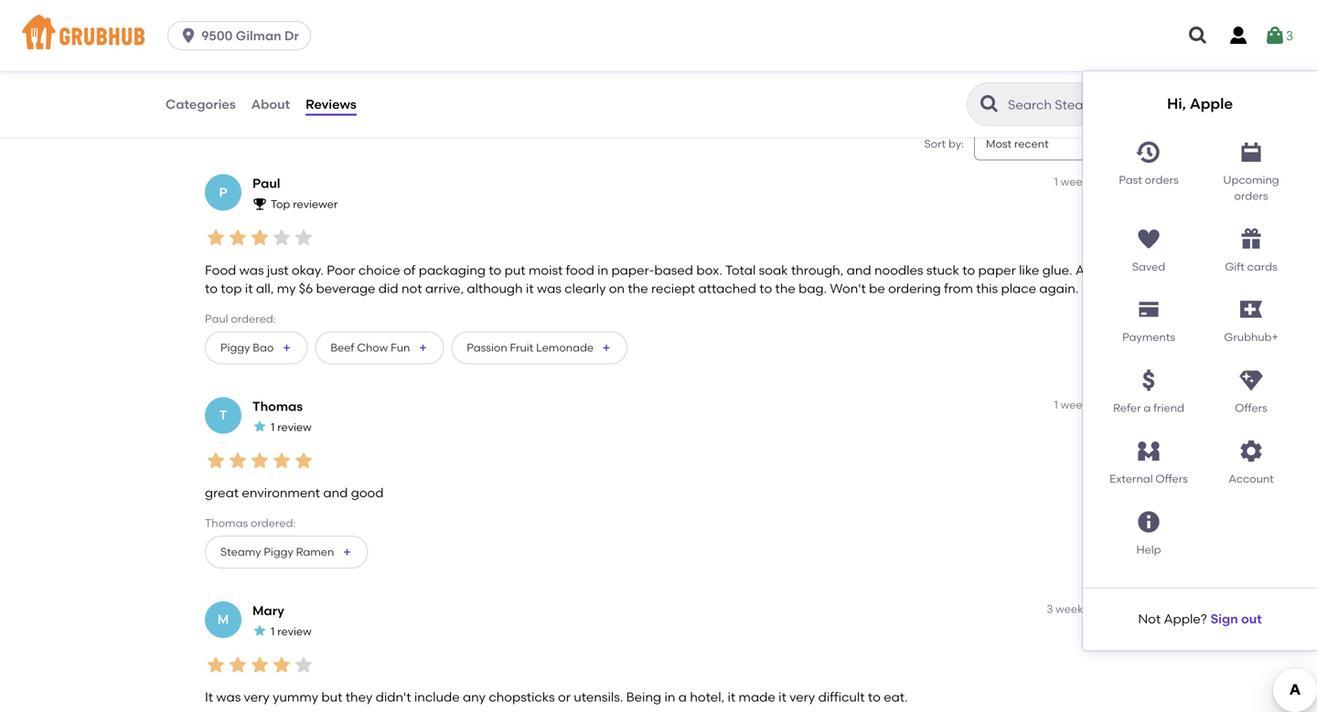 Task type: describe. For each thing, give the bounding box(es) containing it.
upcoming
[[1224, 173, 1280, 187]]

1 the from the left
[[628, 281, 649, 297]]

dr
[[285, 28, 299, 43]]

9500
[[201, 28, 233, 43]]

1 review for mary
[[271, 625, 312, 639]]

ago for to
[[1092, 175, 1113, 189]]

steamy piggy ramen button
[[205, 536, 368, 569]]

1 horizontal spatial in
[[665, 690, 676, 706]]

packaging
[[419, 263, 486, 278]]

box.
[[697, 263, 723, 278]]

reviews button
[[305, 71, 358, 137]]

glue.
[[1043, 263, 1073, 278]]

paul for paul
[[253, 176, 281, 191]]

p
[[219, 185, 228, 200]]

reviews
[[306, 96, 357, 112]]

stuck
[[927, 263, 960, 278]]

m
[[218, 612, 229, 628]]

in inside food was just okay.  poor choice of packaging to put moist food in paper-based box.  total soak through, and noodles stuck to paper like glue.  and to top it all, my $6 beverage did not arrive, although it was clearly on the reciept attached to the bag.  won't be ordering from this place again.
[[598, 263, 609, 278]]

1 left past
[[1055, 175, 1059, 189]]

bao
[[253, 341, 274, 354]]

svg image for upcoming orders
[[1239, 140, 1265, 165]]

on
[[303, 47, 319, 60]]

proceed to checkout
[[1096, 646, 1229, 662]]

good
[[351, 486, 384, 501]]

89
[[216, 26, 231, 42]]

good
[[216, 47, 246, 60]]

svg image left 3 button
[[1228, 25, 1250, 47]]

it left all,
[[245, 281, 253, 297]]

plus icon image for passion fruit lemonade
[[601, 343, 612, 354]]

svg image up hi, apple at right
[[1188, 25, 1210, 47]]

svg image for saved
[[1137, 226, 1162, 252]]

based
[[655, 263, 694, 278]]

steamy piggy ramen
[[221, 546, 334, 559]]

sort by:
[[925, 137, 965, 151]]

or
[[558, 690, 571, 706]]

delivery
[[303, 65, 344, 79]]

svg image for help
[[1137, 510, 1162, 535]]

help button
[[1098, 502, 1201, 559]]

apple for hi,
[[1190, 95, 1234, 113]]

piggy bao
[[221, 341, 274, 354]]

a inside button
[[1144, 402, 1152, 415]]

1 very from the left
[[244, 690, 270, 706]]

partnership icon image
[[1137, 439, 1162, 464]]

they
[[346, 690, 373, 706]]

out
[[1242, 612, 1263, 628]]

svg image for 3
[[1265, 25, 1287, 47]]

88 on time delivery
[[303, 26, 345, 79]]

hi, apple
[[1168, 95, 1234, 113]]

poor
[[327, 263, 356, 278]]

great environment and good
[[205, 486, 384, 501]]

ordered: for environment
[[251, 517, 296, 530]]

beef
[[331, 341, 355, 354]]

from
[[945, 281, 974, 297]]

bag.
[[799, 281, 827, 297]]

recent
[[1015, 137, 1049, 151]]

this
[[977, 281, 999, 297]]

1 week ago for great environment and good
[[1055, 398, 1113, 412]]

include
[[414, 690, 460, 706]]

again.
[[1040, 281, 1079, 297]]

piggy inside button
[[264, 546, 294, 559]]

it down moist
[[526, 281, 534, 297]]

account link
[[1201, 432, 1303, 488]]

ordering
[[889, 281, 941, 297]]

on
[[609, 281, 625, 297]]

won't
[[831, 281, 866, 297]]

offers inside button
[[1156, 473, 1189, 486]]

refer
[[1114, 402, 1142, 415]]

proceed
[[1096, 646, 1149, 662]]

correct
[[389, 47, 430, 60]]

1 left refer
[[1055, 398, 1059, 412]]

most recent
[[987, 137, 1049, 151]]

fruit
[[510, 341, 534, 354]]

time
[[321, 47, 345, 60]]

ago for eat.
[[1092, 603, 1113, 616]]

to up although
[[489, 263, 502, 278]]

not
[[1139, 612, 1161, 628]]

environment
[[242, 486, 320, 501]]

was for paul
[[239, 263, 264, 278]]

proceed to checkout button
[[1040, 638, 1285, 671]]

sign
[[1211, 612, 1239, 628]]

?
[[1201, 612, 1208, 628]]

most
[[987, 137, 1012, 151]]

search icon image
[[979, 93, 1001, 115]]

apple for not
[[1165, 612, 1201, 628]]

2 ago from the top
[[1092, 398, 1113, 412]]

external
[[1110, 473, 1154, 486]]

9500 gilman dr button
[[168, 21, 318, 50]]

1 week ago for food was just okay.  poor choice of packaging to put moist food in paper-based box.  total soak through, and noodles stuck to paper like glue.  and to top it all, my $6 beverage did not arrive, although it was clearly on the reciept attached to the bag.  won't be ordering from this place again.
[[1055, 175, 1113, 189]]

ordered: for was
[[231, 313, 276, 326]]

paper
[[979, 263, 1017, 278]]

gilman
[[236, 28, 282, 43]]

week for great environment and good
[[1061, 398, 1089, 412]]

1 vertical spatial was
[[537, 281, 562, 297]]

attached
[[699, 281, 757, 297]]

week for food was just okay.  poor choice of packaging to put moist food in paper-based box.  total soak through, and noodles stuck to paper like glue.  and to top it all, my $6 beverage did not arrive, although it was clearly on the reciept attached to the bag.  won't be ordering from this place again.
[[1061, 175, 1089, 189]]

gift cards link
[[1201, 219, 1303, 275]]

friend
[[1154, 402, 1185, 415]]

88
[[303, 26, 318, 42]]

1 down mary
[[271, 625, 275, 639]]

piggy bao button
[[205, 332, 308, 365]]

t
[[219, 408, 227, 423]]

to inside button
[[1152, 646, 1165, 662]]

saved link
[[1098, 219, 1201, 275]]

and
[[1076, 263, 1102, 278]]

Search Steamy Piggy search field
[[1007, 96, 1147, 113]]

refer a friend button
[[1098, 361, 1201, 417]]

top reviewer
[[271, 198, 338, 211]]

beef chow fun button
[[315, 332, 444, 365]]

external offers button
[[1098, 432, 1201, 488]]

any
[[463, 690, 486, 706]]

orders for past orders
[[1146, 173, 1179, 187]]

be
[[870, 281, 886, 297]]

was for mary
[[216, 690, 241, 706]]

refer a friend
[[1114, 402, 1185, 415]]

to up from
[[963, 263, 976, 278]]



Task type: vqa. For each thing, say whether or not it's contained in the screenshot.
1st "1 Review" from the bottom
yes



Task type: locate. For each thing, give the bounding box(es) containing it.
svg image up "help" at right bottom
[[1137, 510, 1162, 535]]

yummy
[[273, 690, 319, 706]]

1 ago from the top
[[1092, 175, 1113, 189]]

past
[[1120, 173, 1143, 187]]

svg image
[[1188, 25, 1210, 47], [1228, 25, 1250, 47], [179, 27, 198, 45], [1239, 140, 1265, 165], [1137, 226, 1162, 252], [1239, 226, 1265, 252], [1239, 368, 1265, 394], [1239, 439, 1265, 464], [1137, 510, 1162, 535]]

plus icon image for steamy piggy ramen
[[342, 547, 353, 558]]

2 1 week ago from the top
[[1055, 398, 1113, 412]]

to down not
[[1152, 646, 1165, 662]]

cards
[[1248, 260, 1278, 273]]

plus icon image right 'ramen'
[[342, 547, 353, 558]]

0 vertical spatial 1 review
[[271, 421, 312, 434]]

piggy
[[221, 341, 250, 354], [264, 546, 294, 559]]

external offers
[[1110, 473, 1189, 486]]

1 review up "great environment and good"
[[271, 421, 312, 434]]

1 vertical spatial food
[[566, 263, 595, 278]]

1 vertical spatial 1 week ago
[[1055, 398, 1113, 412]]

svg image inside account link
[[1239, 439, 1265, 464]]

it was very yummy but they didn't include any chopsticks or utensils. being in a hotel, it made it very difficult to eat.
[[205, 690, 908, 706]]

the down 'paper-'
[[628, 281, 649, 297]]

svg image up saved at the top of the page
[[1137, 226, 1162, 252]]

0 vertical spatial ordered:
[[231, 313, 276, 326]]

it right "made"
[[779, 690, 787, 706]]

being
[[627, 690, 662, 706]]

steamy
[[221, 546, 261, 559]]

the
[[628, 281, 649, 297], [776, 281, 796, 297]]

0 vertical spatial was
[[239, 263, 264, 278]]

orders inside upcoming orders
[[1235, 189, 1269, 203]]

0 horizontal spatial and
[[323, 486, 348, 501]]

3 for 3 weeks ago
[[1047, 603, 1054, 616]]

1 horizontal spatial very
[[790, 690, 816, 706]]

svg image inside gift cards 'link'
[[1239, 226, 1265, 252]]

0 vertical spatial offers
[[1236, 402, 1268, 415]]

svg image left 9500
[[179, 27, 198, 45]]

3 for 3
[[1287, 28, 1294, 43]]

gift
[[1226, 260, 1245, 273]]

to left top
[[205, 281, 218, 297]]

apple right not
[[1165, 612, 1201, 628]]

plus icon image inside beef chow fun button
[[418, 343, 429, 354]]

paper-
[[612, 263, 655, 278]]

3 ago from the top
[[1092, 603, 1113, 616]]

offers up account link
[[1236, 402, 1268, 415]]

to
[[489, 263, 502, 278], [963, 263, 976, 278], [205, 281, 218, 297], [760, 281, 773, 297], [1152, 646, 1165, 662], [868, 690, 881, 706]]

3 button
[[1265, 19, 1294, 52]]

0 horizontal spatial offers
[[1156, 473, 1189, 486]]

svg image inside offers link
[[1239, 368, 1265, 394]]

grubhub+
[[1225, 331, 1279, 344]]

plus icon image inside passion fruit lemonade button
[[601, 343, 612, 354]]

food was just okay.  poor choice of packaging to put moist food in paper-based box.  total soak through, and noodles stuck to paper like glue.  and to top it all, my $6 beverage did not arrive, although it was clearly on the reciept attached to the bag.  won't be ordering from this place again.
[[205, 263, 1102, 297]]

very
[[244, 690, 270, 706], [790, 690, 816, 706]]

noodles
[[875, 263, 924, 278]]

food up clearly
[[566, 263, 595, 278]]

0 horizontal spatial orders
[[1146, 173, 1179, 187]]

a right refer
[[1144, 402, 1152, 415]]

svg image up upcoming
[[1239, 140, 1265, 165]]

1 horizontal spatial a
[[1144, 402, 1152, 415]]

utensils.
[[574, 690, 624, 706]]

categories button
[[165, 71, 237, 137]]

lemonade
[[536, 341, 594, 354]]

upcoming orders link
[[1201, 132, 1303, 204]]

1 horizontal spatial food
[[566, 263, 595, 278]]

plus icon image
[[281, 343, 292, 354], [418, 343, 429, 354], [601, 343, 612, 354], [342, 547, 353, 558]]

svg image for refer a friend
[[1137, 368, 1162, 394]]

to down the soak
[[760, 281, 773, 297]]

plus icon image right the lemonade
[[601, 343, 612, 354]]

review for thomas
[[277, 421, 312, 434]]

Sort by: field
[[987, 136, 1049, 152]]

1 vertical spatial paul
[[205, 313, 228, 326]]

ordered: up piggy bao "button"
[[231, 313, 276, 326]]

very left yummy
[[244, 690, 270, 706]]

checkout
[[1168, 646, 1229, 662]]

0 vertical spatial week
[[1061, 175, 1089, 189]]

1 right the t
[[271, 421, 275, 434]]

review up "great environment and good"
[[277, 421, 312, 434]]

saved
[[1133, 260, 1166, 273]]

1 vertical spatial a
[[679, 690, 687, 706]]

help
[[1137, 544, 1162, 557]]

order
[[389, 65, 418, 79]]

it right the hotel,
[[728, 690, 736, 706]]

1 1 review from the top
[[271, 421, 312, 434]]

1 vertical spatial ordered:
[[251, 517, 296, 530]]

thomas
[[253, 399, 303, 414], [205, 517, 248, 530]]

food down the gilman at left
[[249, 47, 273, 60]]

svg image inside 9500 gilman dr button
[[179, 27, 198, 45]]

0 vertical spatial 1 week ago
[[1055, 175, 1113, 189]]

eat.
[[884, 690, 908, 706]]

0 vertical spatial and
[[847, 263, 872, 278]]

week left refer
[[1061, 398, 1089, 412]]

week left past
[[1061, 175, 1089, 189]]

0 horizontal spatial a
[[679, 690, 687, 706]]

food inside 89 good food
[[249, 47, 273, 60]]

a left the hotel,
[[679, 690, 687, 706]]

1 vertical spatial review
[[277, 625, 312, 639]]

ago left past
[[1092, 175, 1113, 189]]

the down the soak
[[776, 281, 796, 297]]

0 horizontal spatial very
[[244, 690, 270, 706]]

ago right weeks
[[1092, 603, 1113, 616]]

1 week ago left past
[[1055, 175, 1113, 189]]

2 vertical spatial was
[[216, 690, 241, 706]]

made
[[739, 690, 776, 706]]

and
[[847, 263, 872, 278], [323, 486, 348, 501]]

0 vertical spatial a
[[1144, 402, 1152, 415]]

svg image inside the help button
[[1137, 510, 1162, 535]]

was up all,
[[239, 263, 264, 278]]

svg image for 9500 gilman dr
[[179, 27, 198, 45]]

1 vertical spatial thomas
[[205, 517, 248, 530]]

total
[[726, 263, 756, 278]]

plus icon image inside 'steamy piggy ramen' button
[[342, 547, 353, 558]]

0 vertical spatial piggy
[[221, 341, 250, 354]]

ordered: up steamy piggy ramen
[[251, 517, 296, 530]]

correct order
[[389, 47, 430, 79]]

2 review from the top
[[277, 625, 312, 639]]

main navigation navigation
[[0, 0, 1318, 651]]

payments
[[1123, 331, 1176, 344]]

0 horizontal spatial the
[[628, 281, 649, 297]]

1 review for thomas
[[271, 421, 312, 434]]

apple
[[1190, 95, 1234, 113], [1165, 612, 1201, 628]]

2 vertical spatial ago
[[1092, 603, 1113, 616]]

1 1 week ago from the top
[[1055, 175, 1113, 189]]

9500 gilman dr
[[201, 28, 299, 43]]

1 week from the top
[[1061, 175, 1089, 189]]

svg image up gift cards
[[1239, 226, 1265, 252]]

paul ordered:
[[205, 313, 276, 326]]

0 vertical spatial thomas
[[253, 399, 303, 414]]

svg image for offers
[[1239, 368, 1265, 394]]

1 vertical spatial 3
[[1047, 603, 1054, 616]]

1 horizontal spatial the
[[776, 281, 796, 297]]

svg image for past orders
[[1137, 140, 1162, 165]]

orders for upcoming orders
[[1235, 189, 1269, 203]]

star icon image
[[205, 227, 227, 249], [227, 227, 249, 249], [249, 227, 271, 249], [271, 227, 293, 249], [293, 227, 315, 249], [253, 420, 267, 434], [205, 450, 227, 472], [227, 450, 249, 472], [249, 450, 271, 472], [271, 450, 293, 472], [293, 450, 315, 472], [253, 624, 267, 639], [205, 655, 227, 677], [227, 655, 249, 677], [249, 655, 271, 677], [271, 655, 293, 677], [293, 655, 315, 677]]

0 horizontal spatial 3
[[1047, 603, 1054, 616]]

svg image up account at bottom
[[1239, 439, 1265, 464]]

mary
[[253, 603, 284, 619]]

1 horizontal spatial piggy
[[264, 546, 294, 559]]

thomas for thomas
[[253, 399, 303, 414]]

0 vertical spatial in
[[598, 263, 609, 278]]

my
[[277, 281, 296, 297]]

put
[[505, 263, 526, 278]]

1 vertical spatial week
[[1061, 398, 1089, 412]]

by:
[[949, 137, 965, 151]]

fun
[[391, 341, 410, 354]]

svg image down grubhub+
[[1239, 368, 1265, 394]]

account
[[1229, 473, 1275, 486]]

food inside food was just okay.  poor choice of packaging to put moist food in paper-based box.  total soak through, and noodles stuck to paper like glue.  and to top it all, my $6 beverage did not arrive, although it was clearly on the reciept attached to the bag.  won't be ordering from this place again.
[[566, 263, 595, 278]]

1 vertical spatial and
[[323, 486, 348, 501]]

paul for paul ordered:
[[205, 313, 228, 326]]

to left eat.
[[868, 690, 881, 706]]

apple right 'hi,'
[[1190, 95, 1234, 113]]

piggy left 'ramen'
[[264, 546, 294, 559]]

1 horizontal spatial and
[[847, 263, 872, 278]]

svg image inside past orders link
[[1137, 140, 1162, 165]]

svg image for account
[[1239, 439, 1265, 464]]

2 week from the top
[[1061, 398, 1089, 412]]

1 vertical spatial apple
[[1165, 612, 1201, 628]]

trophy icon image
[[253, 197, 267, 211]]

orders down upcoming
[[1235, 189, 1269, 203]]

piggy inside "button"
[[221, 341, 250, 354]]

0 horizontal spatial food
[[249, 47, 273, 60]]

svg image for gift cards
[[1239, 226, 1265, 252]]

plus icon image for piggy bao
[[281, 343, 292, 354]]

svg image inside 3 button
[[1265, 25, 1287, 47]]

3 weeks ago
[[1047, 603, 1113, 616]]

1 horizontal spatial 3
[[1287, 28, 1294, 43]]

0 vertical spatial ago
[[1092, 175, 1113, 189]]

place
[[1002, 281, 1037, 297]]

arrive,
[[425, 281, 464, 297]]

1 vertical spatial offers
[[1156, 473, 1189, 486]]

weeks
[[1056, 603, 1089, 616]]

offers
[[1236, 402, 1268, 415], [1156, 473, 1189, 486]]

1
[[1055, 175, 1059, 189], [1055, 398, 1059, 412], [271, 421, 275, 434], [271, 625, 275, 639]]

plus icon image inside piggy bao "button"
[[281, 343, 292, 354]]

3
[[1287, 28, 1294, 43], [1047, 603, 1054, 616]]

piggy left bao
[[221, 341, 250, 354]]

1 horizontal spatial paul
[[253, 176, 281, 191]]

0 vertical spatial apple
[[1190, 95, 1234, 113]]

1 vertical spatial ago
[[1092, 398, 1113, 412]]

very left difficult
[[790, 690, 816, 706]]

food
[[205, 263, 236, 278]]

great
[[205, 486, 239, 501]]

grubhub plus flag logo image
[[1241, 301, 1263, 319]]

svg image inside refer a friend button
[[1137, 368, 1162, 394]]

1 vertical spatial in
[[665, 690, 676, 706]]

orders right past
[[1146, 173, 1179, 187]]

1 horizontal spatial orders
[[1235, 189, 1269, 203]]

through,
[[792, 263, 844, 278]]

thomas down the great
[[205, 517, 248, 530]]

chow
[[357, 341, 388, 354]]

review for mary
[[277, 625, 312, 639]]

about button
[[250, 71, 291, 137]]

svg image for payments
[[1137, 297, 1162, 323]]

svg image inside saved link
[[1137, 226, 1162, 252]]

plus icon image for beef chow fun
[[418, 343, 429, 354]]

ramen
[[296, 546, 334, 559]]

thomas for thomas ordered:
[[205, 517, 248, 530]]

upcoming orders
[[1224, 173, 1280, 203]]

orders
[[1146, 173, 1179, 187], [1235, 189, 1269, 203]]

0 vertical spatial review
[[277, 421, 312, 434]]

paul down top
[[205, 313, 228, 326]]

in up clearly
[[598, 263, 609, 278]]

1 horizontal spatial thomas
[[253, 399, 303, 414]]

clearly
[[565, 281, 606, 297]]

1 horizontal spatial offers
[[1236, 402, 1268, 415]]

1 review down mary
[[271, 625, 312, 639]]

just
[[267, 263, 289, 278]]

2 the from the left
[[776, 281, 796, 297]]

ago left refer
[[1092, 398, 1113, 412]]

thomas ordered:
[[205, 517, 296, 530]]

top
[[271, 198, 290, 211]]

offers down the partnership icon
[[1156, 473, 1189, 486]]

although
[[467, 281, 523, 297]]

passion fruit lemonade
[[467, 341, 594, 354]]

in right being
[[665, 690, 676, 706]]

1 vertical spatial 1 review
[[271, 625, 312, 639]]

1 review from the top
[[277, 421, 312, 434]]

0 horizontal spatial in
[[598, 263, 609, 278]]

was right it
[[216, 690, 241, 706]]

past orders link
[[1098, 132, 1201, 204]]

was
[[239, 263, 264, 278], [537, 281, 562, 297], [216, 690, 241, 706]]

2 1 review from the top
[[271, 625, 312, 639]]

was down moist
[[537, 281, 562, 297]]

it
[[245, 281, 253, 297], [526, 281, 534, 297], [728, 690, 736, 706], [779, 690, 787, 706]]

1 vertical spatial orders
[[1235, 189, 1269, 203]]

past orders
[[1120, 173, 1179, 187]]

paul up trophy icon
[[253, 176, 281, 191]]

and up won't
[[847, 263, 872, 278]]

food
[[249, 47, 273, 60], [566, 263, 595, 278]]

3 inside button
[[1287, 28, 1294, 43]]

hotel,
[[690, 690, 725, 706]]

svg image inside 'upcoming orders' link
[[1239, 140, 1265, 165]]

0 vertical spatial 3
[[1287, 28, 1294, 43]]

about
[[251, 96, 290, 112]]

svg image
[[1265, 25, 1287, 47], [1137, 140, 1162, 165], [1137, 297, 1162, 323], [1137, 368, 1162, 394]]

2 very from the left
[[790, 690, 816, 706]]

chopsticks
[[489, 690, 555, 706]]

0 vertical spatial orders
[[1146, 173, 1179, 187]]

plus icon image right bao
[[281, 343, 292, 354]]

1 vertical spatial piggy
[[264, 546, 294, 559]]

1 week ago left refer
[[1055, 398, 1113, 412]]

0 vertical spatial food
[[249, 47, 273, 60]]

0 horizontal spatial thomas
[[205, 517, 248, 530]]

0 horizontal spatial piggy
[[221, 341, 250, 354]]

payments link
[[1098, 290, 1201, 346]]

not apple ? sign out
[[1139, 612, 1263, 628]]

thomas right the t
[[253, 399, 303, 414]]

0 vertical spatial paul
[[253, 176, 281, 191]]

review down mary
[[277, 625, 312, 639]]

and inside food was just okay.  poor choice of packaging to put moist food in paper-based box.  total soak through, and noodles stuck to paper like glue.  and to top it all, my $6 beverage did not arrive, although it was clearly on the reciept attached to the bag.  won't be ordering from this place again.
[[847, 263, 872, 278]]

and left the good
[[323, 486, 348, 501]]

svg image inside payments link
[[1137, 297, 1162, 323]]

plus icon image right fun
[[418, 343, 429, 354]]

didn't
[[376, 690, 411, 706]]

0 horizontal spatial paul
[[205, 313, 228, 326]]



